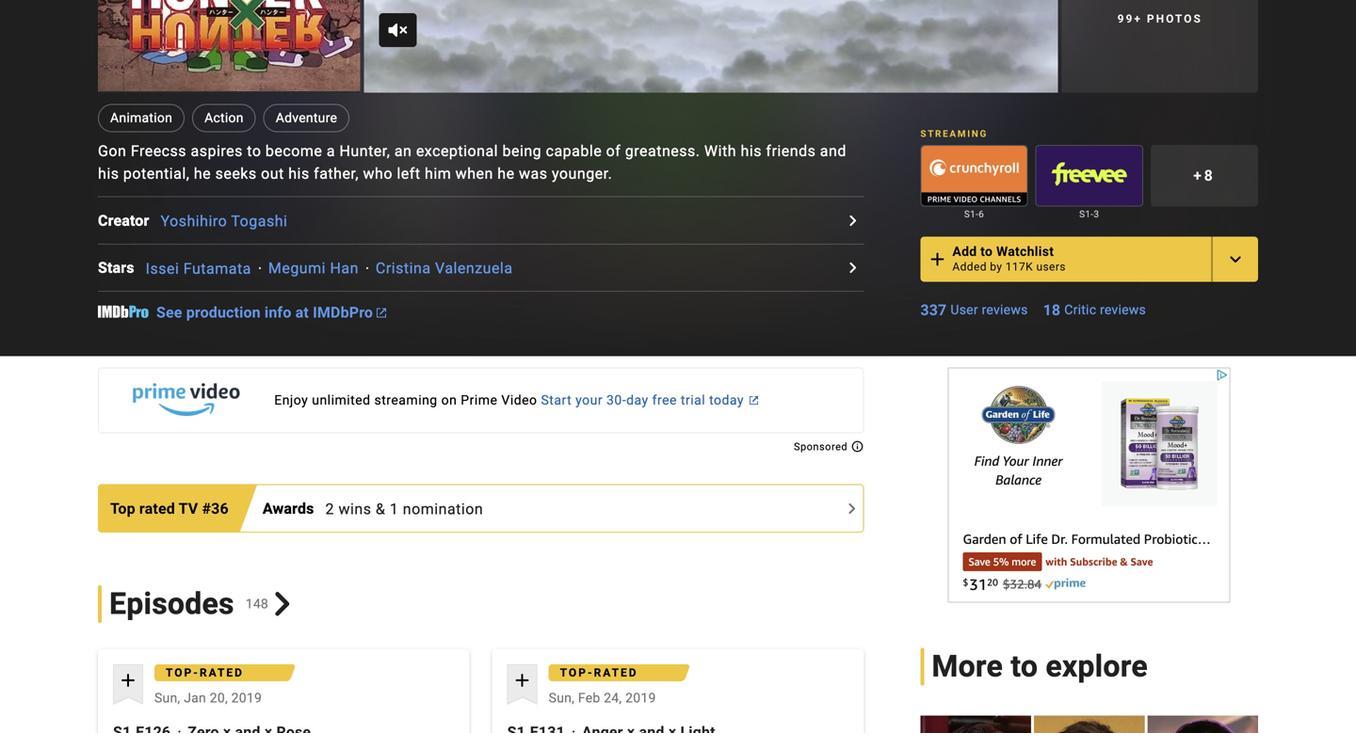 Task type: vqa. For each thing, say whether or not it's contained in the screenshot.
Creator button
yes



Task type: locate. For each thing, give the bounding box(es) containing it.
sponsored
[[794, 442, 851, 453]]

more to explore
[[932, 650, 1148, 685]]

0 horizontal spatial 2019
[[231, 691, 262, 707]]

top- for jan
[[166, 667, 200, 680]]

top rated tv #36 button
[[99, 488, 236, 530]]

sun, feb 24, 2019
[[549, 691, 656, 707]]

2 s1- from the left
[[1080, 208, 1094, 220]]

creator
[[98, 212, 149, 230]]

18 critic reviews
[[1044, 301, 1147, 319]]

0 vertical spatial see full cast and crew image
[[842, 209, 864, 232]]

more
[[932, 650, 1004, 685]]

top-rated up the sun, feb 24, 2019
[[560, 667, 638, 680]]

start your 30-day free trial today link
[[98, 368, 864, 434]]

1 vertical spatial see full cast and crew image
[[842, 257, 864, 279]]

issei futamata button
[[146, 260, 251, 278]]

2 horizontal spatial to
[[1011, 650, 1038, 685]]

30-
[[607, 393, 627, 409]]

megumi han
[[268, 260, 359, 278]]

rated for sun, jan 20, 2019
[[200, 667, 244, 680]]

with
[[705, 142, 737, 160]]

sun,
[[155, 691, 180, 707], [549, 691, 575, 707]]

2019 right 24,
[[626, 691, 656, 707]]

a
[[327, 142, 335, 160]]

he down aspires
[[194, 165, 211, 183]]

2 reviews from the left
[[1100, 302, 1147, 318]]

0 vertical spatial to
[[247, 142, 261, 160]]

add to watchlist added by 117k users
[[953, 244, 1066, 273]]

he
[[194, 165, 211, 183], [498, 165, 515, 183]]

production
[[186, 304, 261, 322]]

2 2019 from the left
[[626, 691, 656, 707]]

who
[[363, 165, 393, 183]]

issei
[[146, 260, 179, 278]]

trial
[[681, 393, 706, 409]]

creator button
[[98, 209, 161, 232]]

photos
[[1148, 12, 1203, 25]]

group
[[98, 0, 360, 93], [364, 0, 1059, 93], [921, 145, 1029, 207], [1036, 145, 1144, 207], [921, 717, 1259, 734]]

18
[[1044, 301, 1061, 319]]

watch on crunchyroll image
[[922, 146, 1028, 206]]

friends
[[766, 142, 816, 160]]

1 top-rated from the left
[[166, 667, 244, 680]]

by
[[990, 260, 1003, 273]]

0 horizontal spatial he
[[194, 165, 211, 183]]

top- up jan at bottom
[[166, 667, 200, 680]]

1 top- from the left
[[166, 667, 200, 680]]

greatness.
[[625, 142, 700, 160]]

0 horizontal spatial top-rated
[[166, 667, 244, 680]]

to inside gon freecss aspires to become a hunter, an exceptional being capable of greatness. with his friends and his potential, he seeks out his father, who left him when he was younger.
[[247, 142, 261, 160]]

top- up the feb
[[560, 667, 594, 680]]

1 horizontal spatial 2019
[[626, 691, 656, 707]]

sun, left jan at bottom
[[155, 691, 180, 707]]

his down the gon
[[98, 165, 119, 183]]

1 horizontal spatial rated
[[200, 667, 244, 680]]

2 see full cast and crew image from the top
[[842, 257, 864, 279]]

s1- for 6
[[965, 208, 979, 220]]

awards button
[[263, 498, 326, 520]]

s1-6
[[965, 208, 985, 220]]

to inside the add to watchlist added by 117k users
[[981, 244, 993, 259]]

2 vertical spatial to
[[1011, 650, 1038, 685]]

action
[[205, 110, 244, 126]]

2 horizontal spatial rated
[[594, 667, 638, 680]]

reviews right the critic
[[1100, 302, 1147, 318]]

1 reviews from the left
[[982, 302, 1028, 318]]

seeks
[[215, 165, 257, 183]]

2019 right 20,
[[231, 691, 262, 707]]

s1-
[[965, 208, 979, 220], [1080, 208, 1094, 220]]

s1- up add
[[965, 208, 979, 220]]

become
[[266, 142, 323, 160]]

s1-6 group
[[921, 145, 1029, 222]]

watchlist
[[997, 244, 1055, 259]]

reviews inside '337 user reviews'
[[982, 302, 1028, 318]]

to for add
[[981, 244, 993, 259]]

1 vertical spatial to
[[981, 244, 993, 259]]

s1- inside s1-3 link
[[1080, 208, 1094, 220]]

1 horizontal spatial s1-
[[1080, 208, 1094, 220]]

1 sun, from the left
[[155, 691, 180, 707]]

0 horizontal spatial reviews
[[982, 302, 1028, 318]]

s1- down 'watch on freevee' image
[[1080, 208, 1094, 220]]

2 sun, from the left
[[549, 691, 575, 707]]

to up seeks
[[247, 142, 261, 160]]

his
[[741, 142, 762, 160], [98, 165, 119, 183], [289, 165, 310, 183]]

2019
[[231, 691, 262, 707], [626, 691, 656, 707]]

rated up 20,
[[200, 667, 244, 680]]

top rated tv #36
[[110, 500, 229, 518]]

1 horizontal spatial he
[[498, 165, 515, 183]]

top-rated for feb
[[560, 667, 638, 680]]

rated up 24,
[[594, 667, 638, 680]]

0 horizontal spatial top-
[[166, 667, 200, 680]]

start your 30-day free trial today
[[541, 393, 744, 409]]

reviews inside the 18 critic reviews
[[1100, 302, 1147, 318]]

rated for sun, feb 24, 2019
[[594, 667, 638, 680]]

stars
[[98, 259, 134, 277]]

add title to another list image
[[1225, 248, 1247, 271]]

watch official extended trailer set 1 element
[[364, 0, 1059, 93]]

togashi
[[231, 212, 288, 230]]

stars button
[[98, 257, 146, 279]]

top-
[[166, 667, 200, 680], [560, 667, 594, 680]]

add image left the feb
[[511, 670, 534, 692]]

left
[[397, 165, 421, 183]]

sun, left the feb
[[549, 691, 575, 707]]

2 top-rated from the left
[[560, 667, 638, 680]]

day
[[627, 393, 649, 409]]

s1-3
[[1080, 208, 1100, 220]]

1 s1- from the left
[[965, 208, 979, 220]]

2 wins & 1 nomination
[[326, 501, 484, 519]]

jan
[[184, 691, 206, 707]]

yoshihiro togashi button
[[161, 212, 288, 230]]

0 horizontal spatial s1-
[[965, 208, 979, 220]]

sun, for sun, jan 20, 2019
[[155, 691, 180, 707]]

he left was
[[498, 165, 515, 183]]

to right more
[[1011, 650, 1038, 685]]

2019 for sun, feb 24, 2019
[[626, 691, 656, 707]]

add image left add
[[927, 248, 949, 271]]

1 horizontal spatial reviews
[[1100, 302, 1147, 318]]

add image
[[117, 670, 139, 692]]

s1- inside s1-6 link
[[965, 208, 979, 220]]

wins
[[339, 501, 372, 519]]

add image
[[927, 248, 949, 271], [511, 670, 534, 692]]

#36
[[202, 500, 229, 518]]

watch on freevee image
[[1037, 146, 1143, 206]]

1 horizontal spatial sun,
[[549, 691, 575, 707]]

reviews right 'user'
[[982, 302, 1028, 318]]

to up by
[[981, 244, 993, 259]]

1 see full cast and crew image from the top
[[842, 209, 864, 232]]

1 horizontal spatial top-rated
[[560, 667, 638, 680]]

his right with
[[741, 142, 762, 160]]

1 horizontal spatial add image
[[927, 248, 949, 271]]

top-rated for jan
[[166, 667, 244, 680]]

to
[[247, 142, 261, 160], [981, 244, 993, 259], [1011, 650, 1038, 685]]

father,
[[314, 165, 359, 183]]

1 horizontal spatial top-
[[560, 667, 594, 680]]

0 horizontal spatial rated
[[139, 500, 175, 518]]

0 horizontal spatial sun,
[[155, 691, 180, 707]]

nomination
[[403, 501, 484, 519]]

see full cast and crew image
[[842, 209, 864, 232], [842, 257, 864, 279]]

1 2019 from the left
[[231, 691, 262, 707]]

99+ photos button
[[1062, 0, 1259, 93]]

1 horizontal spatial to
[[981, 244, 993, 259]]

his down become
[[289, 165, 310, 183]]

20,
[[210, 691, 228, 707]]

s1-3 link
[[1036, 207, 1144, 222]]

futamata
[[184, 260, 251, 278]]

see full cast and crew image for stars
[[842, 257, 864, 279]]

han
[[330, 260, 359, 278]]

top-rated up sun, jan 20, 2019
[[166, 667, 244, 680]]

younger.
[[552, 165, 613, 183]]

0 horizontal spatial to
[[247, 142, 261, 160]]

rated left tv
[[139, 500, 175, 518]]

2 top- from the left
[[560, 667, 594, 680]]

streaming
[[921, 128, 988, 140]]

117k
[[1006, 260, 1034, 273]]

1 vertical spatial add image
[[511, 670, 534, 692]]

out
[[261, 165, 284, 183]]



Task type: describe. For each thing, give the bounding box(es) containing it.
s1-6 link
[[921, 207, 1029, 222]]

gon freecss aspires to become a hunter, an exceptional being capable of greatness. with his friends and his potential, he seeks out his father, who left him when he was younger.
[[98, 142, 847, 183]]

users
[[1037, 260, 1066, 273]]

an
[[395, 142, 412, 160]]

cristina
[[376, 260, 431, 278]]

1
[[390, 501, 399, 519]]

volume off image
[[387, 19, 409, 42]]

production art image
[[921, 717, 1259, 734]]

him
[[425, 165, 452, 183]]

2
[[326, 501, 334, 519]]

adventure button
[[264, 104, 350, 133]]

s1- for 3
[[1080, 208, 1094, 220]]

episodes
[[109, 587, 234, 622]]

critic
[[1065, 302, 1097, 318]]

1 horizontal spatial his
[[289, 165, 310, 183]]

launch inline image
[[377, 309, 386, 318]]

start
[[541, 393, 572, 409]]

advertisement region
[[948, 368, 1231, 604]]

see full cast and crew image for creator
[[842, 209, 864, 232]]

sun, for sun, feb 24, 2019
[[549, 691, 575, 707]]

chevron right inline image
[[270, 593, 295, 617]]

adventure
[[276, 110, 337, 126]]

being
[[503, 142, 542, 160]]

your
[[576, 393, 603, 409]]

today
[[710, 393, 744, 409]]

info
[[265, 304, 292, 322]]

keiji fujiwara, miyuki sawashiro, mariya ise, and megumi han in hunter x hunter (2011) image
[[98, 0, 360, 91]]

2 he from the left
[[498, 165, 515, 183]]

yoshihiro togashi
[[161, 212, 288, 230]]

see production info at imdbpro button
[[156, 304, 386, 327]]

video player application
[[364, 0, 1059, 93]]

24,
[[604, 691, 622, 707]]

0 horizontal spatial his
[[98, 165, 119, 183]]

valenzuela
[[435, 260, 513, 278]]

issei futamata
[[146, 260, 251, 278]]

reviews for 18
[[1100, 302, 1147, 318]]

cristina valenzuela
[[376, 260, 513, 278]]

2 horizontal spatial his
[[741, 142, 762, 160]]

6
[[979, 208, 985, 220]]

imdbpro
[[313, 304, 373, 322]]

capable
[[546, 142, 602, 160]]

megumi han button
[[268, 260, 359, 278]]

s1-3 group
[[1036, 145, 1144, 222]]

added
[[953, 260, 987, 273]]

feb
[[578, 691, 601, 707]]

and
[[820, 142, 847, 160]]

aspires
[[191, 142, 243, 160]]

337 user reviews
[[921, 301, 1028, 319]]

2019 for sun, jan 20, 2019
[[231, 691, 262, 707]]

see production info at imdbpro
[[156, 304, 373, 322]]

action button
[[192, 104, 256, 133]]

free
[[653, 393, 677, 409]]

1 he from the left
[[194, 165, 211, 183]]

337
[[921, 301, 947, 319]]

awards
[[263, 500, 314, 518]]

3
[[1094, 208, 1100, 220]]

99+
[[1118, 12, 1143, 25]]

watch official extended trailer set 1 image
[[364, 0, 1059, 93]]

megumi
[[268, 260, 326, 278]]

to for more
[[1011, 650, 1038, 685]]

99+ photos
[[1118, 12, 1203, 25]]

&
[[376, 501, 386, 519]]

148
[[246, 597, 269, 612]]

yoshihiro
[[161, 212, 227, 230]]

at
[[296, 304, 309, 322]]

cristina valenzuela button
[[376, 260, 513, 278]]

tv
[[179, 500, 198, 518]]

see more awards and nominations image
[[841, 498, 863, 520]]

rated inside button
[[139, 500, 175, 518]]

top- for feb
[[560, 667, 594, 680]]

top
[[110, 500, 135, 518]]

animation
[[110, 110, 172, 126]]

reviews for 337
[[982, 302, 1028, 318]]

when
[[456, 165, 494, 183]]

gon
[[98, 142, 127, 160]]

user
[[951, 302, 979, 318]]

add
[[953, 244, 977, 259]]

0 vertical spatial add image
[[927, 248, 949, 271]]

+8
[[1194, 167, 1216, 185]]

explore
[[1046, 650, 1148, 685]]

animation button
[[98, 104, 185, 133]]

sun, jan 20, 2019
[[155, 691, 262, 707]]

+8 button
[[1151, 145, 1259, 207]]

exceptional
[[416, 142, 498, 160]]

potential,
[[123, 165, 190, 183]]

0 horizontal spatial add image
[[511, 670, 534, 692]]

freecss
[[131, 142, 187, 160]]

was
[[519, 165, 548, 183]]

of
[[606, 142, 621, 160]]



